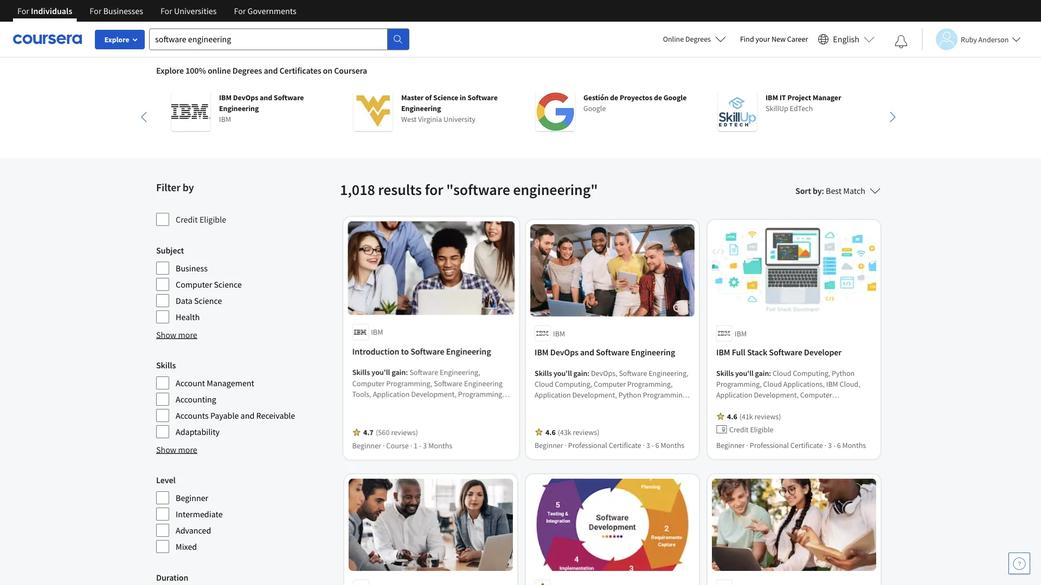 Task type: locate. For each thing, give the bounding box(es) containing it.
1 vertical spatial show
[[156, 445, 176, 455]]

1 horizontal spatial de
[[654, 93, 662, 102]]

google right 'proyectos'
[[664, 93, 687, 102]]

show notifications image
[[895, 35, 908, 48]]

software for ibm devops and software engineering ibm
[[274, 93, 304, 102]]

1 horizontal spatial beginner · professional certificate · 3 - 6 months
[[716, 441, 866, 450]]

you'll
[[371, 367, 390, 377], [554, 368, 572, 378], [735, 368, 754, 378]]

degrees right online
[[233, 65, 262, 76]]

skills you'll gain : for full
[[716, 368, 773, 378]]

None search field
[[149, 28, 409, 50]]

0 horizontal spatial explore
[[104, 35, 129, 44]]

0 horizontal spatial reviews)
[[391, 428, 418, 438]]

beginner up intermediate
[[176, 493, 208, 504]]

4.6
[[727, 412, 737, 422], [546, 428, 556, 437]]

2 horizontal spatial skills you'll gain :
[[716, 368, 773, 378]]

eligible down 4.6 (41k reviews)
[[750, 425, 774, 435]]

and inside ibm devops and software engineering ibm
[[260, 93, 272, 102]]

you'll for full
[[735, 368, 754, 378]]

de right 'proyectos'
[[654, 93, 662, 102]]

show
[[156, 330, 176, 341], [156, 445, 176, 455]]

skills you'll gain : down full
[[716, 368, 773, 378]]

you'll down introduction
[[371, 367, 390, 377]]

: down the to
[[406, 367, 408, 377]]

0 horizontal spatial professional
[[568, 441, 607, 450]]

0 horizontal spatial gain
[[392, 367, 406, 377]]

explore down 'for businesses'
[[104, 35, 129, 44]]

2 show from the top
[[156, 445, 176, 455]]

1 vertical spatial credit
[[729, 425, 749, 435]]

beginner down 4.7
[[352, 441, 381, 451]]

1 horizontal spatial -
[[652, 441, 654, 450]]

ruby anderson
[[961, 34, 1009, 44]]

beginner down (43k
[[535, 441, 563, 450]]

computer science
[[176, 279, 242, 290]]

reviews) right (43k
[[573, 428, 599, 437]]

4.6 (41k reviews)
[[727, 412, 781, 422]]

new
[[772, 34, 786, 44]]

more down health
[[178, 330, 197, 341]]

1 vertical spatial google
[[583, 104, 606, 113]]

0 horizontal spatial google
[[583, 104, 606, 113]]

0 vertical spatial devops
[[233, 93, 258, 102]]

:
[[822, 185, 824, 196], [406, 367, 408, 377], [587, 368, 590, 378], [769, 368, 771, 378]]

credit down (41k
[[729, 425, 749, 435]]

beginner · professional certificate · 3 - 6 months
[[535, 441, 684, 450], [716, 441, 866, 450]]

science left in
[[433, 93, 458, 102]]

2 more from the top
[[178, 445, 197, 455]]

coursera
[[334, 65, 367, 76]]

university
[[444, 114, 475, 124]]

explore for explore 100% online degrees and certificates on coursera
[[156, 65, 184, 76]]

4.6 (43k reviews)
[[546, 428, 599, 437]]

0 vertical spatial eligible
[[199, 214, 226, 225]]

0 horizontal spatial skills you'll gain :
[[352, 367, 410, 377]]

for for governments
[[234, 5, 246, 16]]

more for health
[[178, 330, 197, 341]]

1 horizontal spatial by
[[813, 185, 822, 196]]

reviews) up beginner · course · 1 - 3 months
[[391, 428, 418, 438]]

·
[[565, 441, 567, 450], [643, 441, 645, 450], [746, 441, 748, 450], [825, 441, 826, 450], [383, 441, 385, 451], [410, 441, 412, 451]]

show more down health
[[156, 330, 197, 341]]

1 horizontal spatial 6
[[837, 441, 841, 450]]

skillup
[[766, 104, 788, 113]]

2 show more button from the top
[[156, 444, 197, 457]]

stack
[[747, 347, 767, 358]]

to
[[401, 345, 409, 356]]

2 horizontal spatial reviews)
[[755, 412, 781, 422]]

for businesses
[[90, 5, 143, 16]]

explore left 100% on the top of page
[[156, 65, 184, 76]]

for left businesses at the left
[[90, 5, 102, 16]]

skills for ibm devops and software engineering
[[535, 368, 552, 378]]

1 horizontal spatial google
[[664, 93, 687, 102]]

show more button down health
[[156, 329, 197, 342]]

: for ibm full stack software developer
[[769, 368, 771, 378]]

1 horizontal spatial professional
[[750, 441, 789, 450]]

and for ibm devops and software engineering
[[580, 347, 594, 358]]

by right filter at left
[[183, 181, 194, 194]]

devops for ibm devops and software engineering ibm
[[233, 93, 258, 102]]

reviews) for and
[[573, 428, 599, 437]]

1 for from the left
[[17, 5, 29, 16]]

1 horizontal spatial 4.6
[[727, 412, 737, 422]]

by
[[183, 181, 194, 194], [813, 185, 822, 196]]

0 horizontal spatial eligible
[[199, 214, 226, 225]]

online
[[663, 34, 684, 44]]

project
[[787, 93, 811, 102]]

show down health
[[156, 330, 176, 341]]

show more for health
[[156, 330, 197, 341]]

sort
[[795, 185, 811, 196]]

gain down 'ibm devops and software engineering'
[[573, 368, 587, 378]]

3 for from the left
[[160, 5, 172, 16]]

for for individuals
[[17, 5, 29, 16]]

skills for introduction to software engineering
[[352, 367, 370, 377]]

google image
[[536, 92, 575, 131]]

engineering"
[[513, 180, 598, 199]]

google down gestión on the top
[[583, 104, 606, 113]]

engineering inside ibm devops and software engineering ibm
[[219, 104, 259, 113]]

credit down filter by
[[176, 214, 198, 225]]

1 horizontal spatial degrees
[[685, 34, 711, 44]]

-
[[652, 441, 654, 450], [833, 441, 836, 450], [419, 441, 422, 451]]

for left individuals
[[17, 5, 29, 16]]

1 horizontal spatial eligible
[[750, 425, 774, 435]]

banner navigation
[[9, 0, 305, 22]]

2 show more from the top
[[156, 445, 197, 455]]

0 vertical spatial show
[[156, 330, 176, 341]]

1 horizontal spatial you'll
[[554, 368, 572, 378]]

ibm
[[219, 93, 232, 102], [766, 93, 778, 102], [219, 114, 231, 124], [371, 326, 383, 336], [553, 329, 565, 339], [735, 329, 747, 339], [535, 347, 549, 358], [716, 347, 730, 358]]

2 for from the left
[[90, 5, 102, 16]]

data science
[[176, 296, 222, 306]]

2 horizontal spatial months
[[842, 441, 866, 450]]

devops for ibm devops and software engineering
[[550, 347, 579, 358]]

skills inside group
[[156, 360, 176, 371]]

by for sort
[[813, 185, 822, 196]]

beginner · professional certificate · 3 - 6 months down 4.6 (41k reviews)
[[716, 441, 866, 450]]

1 vertical spatial credit eligible
[[729, 425, 774, 435]]

1 vertical spatial show more
[[156, 445, 197, 455]]

show more for adaptability
[[156, 445, 197, 455]]

eligible up business on the top of the page
[[199, 214, 226, 225]]

0 horizontal spatial by
[[183, 181, 194, 194]]

and
[[264, 65, 278, 76], [260, 93, 272, 102], [580, 347, 594, 358], [241, 410, 254, 421]]

4.6 left (43k
[[546, 428, 556, 437]]

engineering inside master of science in software engineering west virginia university
[[401, 104, 441, 113]]

2 horizontal spatial gain
[[755, 368, 769, 378]]

for for businesses
[[90, 5, 102, 16]]

0 vertical spatial show more button
[[156, 329, 197, 342]]

explore inside popup button
[[104, 35, 129, 44]]

beginner
[[535, 441, 563, 450], [716, 441, 745, 450], [352, 441, 381, 451], [176, 493, 208, 504]]

skills you'll gain : down 'ibm devops and software engineering'
[[535, 368, 591, 378]]

for left the governments
[[234, 5, 246, 16]]

1 horizontal spatial months
[[661, 441, 684, 450]]

adaptability
[[176, 427, 220, 438]]

software inside master of science in software engineering west virginia university
[[468, 93, 498, 102]]

ibm image
[[171, 92, 210, 131]]

4 for from the left
[[234, 5, 246, 16]]

1 show more from the top
[[156, 330, 197, 341]]

show more
[[156, 330, 197, 341], [156, 445, 197, 455]]

ibm devops and software engineering
[[535, 347, 675, 358]]

1 horizontal spatial gain
[[573, 368, 587, 378]]

professional down 4.6 (41k reviews)
[[750, 441, 789, 450]]

1 vertical spatial 4.6
[[546, 428, 556, 437]]

0 horizontal spatial credit eligible
[[176, 214, 226, 225]]

universities
[[174, 5, 217, 16]]

you'll down full
[[735, 368, 754, 378]]

0 vertical spatial 4.6
[[727, 412, 737, 422]]

best
[[826, 185, 842, 196]]

and for ibm devops and software engineering ibm
[[260, 93, 272, 102]]

reviews) for software
[[391, 428, 418, 438]]

google
[[664, 93, 687, 102], [583, 104, 606, 113]]

mixed
[[176, 542, 197, 553]]

1 horizontal spatial 3
[[646, 441, 650, 450]]

2 beginner · professional certificate · 3 - 6 months from the left
[[716, 441, 866, 450]]

for left universities
[[160, 5, 172, 16]]

by for filter
[[183, 181, 194, 194]]

skills group
[[156, 359, 333, 439]]

1 horizontal spatial reviews)
[[573, 428, 599, 437]]

match
[[843, 185, 865, 196]]

advanced
[[176, 525, 211, 536]]

1 vertical spatial more
[[178, 445, 197, 455]]

more down adaptability
[[178, 445, 197, 455]]

beginner down (41k
[[716, 441, 745, 450]]

devops inside ibm devops and software engineering ibm
[[233, 93, 258, 102]]

credit eligible down 4.6 (41k reviews)
[[729, 425, 774, 435]]

ruby anderson button
[[922, 28, 1021, 50]]

reviews)
[[755, 412, 781, 422], [573, 428, 599, 437], [391, 428, 418, 438]]

science up data science
[[214, 279, 242, 290]]

0 horizontal spatial beginner · professional certificate · 3 - 6 months
[[535, 441, 684, 450]]

gain down stack
[[755, 368, 769, 378]]

skills you'll gain : down introduction
[[352, 367, 410, 377]]

show more button down adaptability
[[156, 444, 197, 457]]

2 6 from the left
[[837, 441, 841, 450]]

governments
[[248, 5, 296, 16]]

0 vertical spatial explore
[[104, 35, 129, 44]]

0 horizontal spatial -
[[419, 441, 422, 451]]

1 horizontal spatial devops
[[550, 347, 579, 358]]

engineering
[[219, 104, 259, 113], [401, 104, 441, 113], [447, 345, 492, 356], [631, 347, 675, 358]]

1 horizontal spatial explore
[[156, 65, 184, 76]]

beginner · professional certificate · 3 - 6 months down 4.6 (43k reviews)
[[535, 441, 684, 450]]

0 vertical spatial google
[[664, 93, 687, 102]]

1 vertical spatial eligible
[[750, 425, 774, 435]]

0 horizontal spatial you'll
[[371, 367, 390, 377]]

0 horizontal spatial credit
[[176, 214, 198, 225]]

by right sort
[[813, 185, 822, 196]]

credit eligible
[[176, 214, 226, 225], [729, 425, 774, 435]]

0 horizontal spatial 6
[[655, 441, 659, 450]]

2 horizontal spatial you'll
[[735, 368, 754, 378]]

show more button
[[156, 329, 197, 342], [156, 444, 197, 457]]

0 vertical spatial science
[[433, 93, 458, 102]]

and inside the "skills" group
[[241, 410, 254, 421]]

show more button for adaptability
[[156, 444, 197, 457]]

explore
[[104, 35, 129, 44], [156, 65, 184, 76]]

beginner · course · 1 - 3 months
[[352, 441, 453, 451]]

0 horizontal spatial devops
[[233, 93, 258, 102]]

introduction
[[352, 345, 399, 356]]

0 vertical spatial degrees
[[685, 34, 711, 44]]

3
[[646, 441, 650, 450], [828, 441, 832, 450], [423, 441, 427, 451]]

filter
[[156, 181, 180, 194]]

0 horizontal spatial certificate
[[609, 441, 641, 450]]

1 show more button from the top
[[156, 329, 197, 342]]

degrees right 'online'
[[685, 34, 711, 44]]

science
[[433, 93, 458, 102], [214, 279, 242, 290], [194, 296, 222, 306]]

1 vertical spatial science
[[214, 279, 242, 290]]

: down ibm full stack software developer
[[769, 368, 771, 378]]

for individuals
[[17, 5, 72, 16]]

"software
[[446, 180, 510, 199]]

science inside master of science in software engineering west virginia university
[[433, 93, 458, 102]]

0 vertical spatial show more
[[156, 330, 197, 341]]

show more down adaptability
[[156, 445, 197, 455]]

0 vertical spatial credit eligible
[[176, 214, 226, 225]]

1 certificate from the left
[[609, 441, 641, 450]]

1 vertical spatial explore
[[156, 65, 184, 76]]

show up level
[[156, 445, 176, 455]]

0 vertical spatial more
[[178, 330, 197, 341]]

1 show from the top
[[156, 330, 176, 341]]

0 vertical spatial credit
[[176, 214, 198, 225]]

gain down the to
[[392, 367, 406, 377]]

science down computer science
[[194, 296, 222, 306]]

0 horizontal spatial 4.6
[[546, 428, 556, 437]]

0 horizontal spatial degrees
[[233, 65, 262, 76]]

0 horizontal spatial 3
[[423, 441, 427, 451]]

professional
[[568, 441, 607, 450], [750, 441, 789, 450]]

beginner inside the level 'group'
[[176, 493, 208, 504]]

1 more from the top
[[178, 330, 197, 341]]

1 vertical spatial devops
[[550, 347, 579, 358]]

english
[[833, 34, 859, 45]]

de right gestión on the top
[[610, 93, 618, 102]]

ruby
[[961, 34, 977, 44]]

1 horizontal spatial skills you'll gain :
[[535, 368, 591, 378]]

1 vertical spatial show more button
[[156, 444, 197, 457]]

0 horizontal spatial de
[[610, 93, 618, 102]]

1 horizontal spatial credit eligible
[[729, 425, 774, 435]]

gain
[[392, 367, 406, 377], [573, 368, 587, 378], [755, 368, 769, 378]]

and for accounts payable and receivable
[[241, 410, 254, 421]]

: down 'ibm devops and software engineering'
[[587, 368, 590, 378]]

2 vertical spatial science
[[194, 296, 222, 306]]

account
[[176, 378, 205, 389]]

gain for stack
[[755, 368, 769, 378]]

1 horizontal spatial certificate
[[790, 441, 823, 450]]

1 professional from the left
[[568, 441, 607, 450]]

software
[[274, 93, 304, 102], [468, 93, 498, 102], [411, 345, 445, 356], [596, 347, 629, 358], [769, 347, 802, 358]]

skillup edtech image
[[718, 92, 757, 131]]

software inside ibm devops and software engineering ibm
[[274, 93, 304, 102]]

you'll down 'ibm devops and software engineering'
[[554, 368, 572, 378]]

accounting
[[176, 394, 216, 405]]

for
[[425, 180, 443, 199]]

4.6 left (41k
[[727, 412, 737, 422]]

credit
[[176, 214, 198, 225], [729, 425, 749, 435]]

certificate
[[609, 441, 641, 450], [790, 441, 823, 450]]

reviews) right (41k
[[755, 412, 781, 422]]

skills you'll gain :
[[352, 367, 410, 377], [535, 368, 591, 378], [716, 368, 773, 378]]

professional down 4.6 (43k reviews)
[[568, 441, 607, 450]]

credit eligible down filter by
[[176, 214, 226, 225]]

help center image
[[1013, 557, 1026, 570]]



Task type: vqa. For each thing, say whether or not it's contained in the screenshot.
third group from the top
no



Task type: describe. For each thing, give the bounding box(es) containing it.
1
[[414, 441, 418, 451]]

: for ibm devops and software engineering
[[587, 368, 590, 378]]

accounts payable and receivable
[[176, 410, 295, 421]]

businesses
[[103, 5, 143, 16]]

1,018
[[340, 180, 375, 199]]

gestión de proyectos de google google
[[583, 93, 687, 113]]

of
[[425, 93, 432, 102]]

skills for ibm full stack software developer
[[716, 368, 734, 378]]

in
[[460, 93, 466, 102]]

master of science in software engineering west virginia university
[[401, 93, 498, 124]]

1 vertical spatial degrees
[[233, 65, 262, 76]]

online degrees button
[[654, 27, 735, 51]]

gain for and
[[573, 368, 587, 378]]

What do you want to learn? text field
[[149, 28, 388, 50]]

skills you'll gain : for devops
[[535, 368, 591, 378]]

proyectos
[[620, 93, 652, 102]]

payable
[[210, 410, 239, 421]]

for governments
[[234, 5, 296, 16]]

4.6 for full
[[727, 412, 737, 422]]

manager
[[813, 93, 841, 102]]

virginia
[[418, 114, 442, 124]]

degrees inside online degrees 'popup button'
[[685, 34, 711, 44]]

(43k
[[558, 428, 571, 437]]

data
[[176, 296, 192, 306]]

: for introduction to software engineering
[[406, 367, 408, 377]]

individuals
[[31, 5, 72, 16]]

for universities
[[160, 5, 217, 16]]

ibm it project manager skillup edtech
[[766, 93, 841, 113]]

on
[[323, 65, 332, 76]]

1 beginner · professional certificate · 3 - 6 months from the left
[[535, 441, 684, 450]]

explore button
[[95, 30, 145, 49]]

computer
[[176, 279, 212, 290]]

1 de from the left
[[610, 93, 618, 102]]

for for universities
[[160, 5, 172, 16]]

your
[[756, 34, 770, 44]]

show more button for health
[[156, 329, 197, 342]]

ibm devops and software engineering link
[[535, 346, 690, 359]]

100%
[[186, 65, 206, 76]]

2 de from the left
[[654, 93, 662, 102]]

ibm full stack software developer
[[716, 347, 842, 358]]

intermediate
[[176, 509, 223, 520]]

science for data science
[[194, 296, 222, 306]]

1 horizontal spatial credit
[[729, 425, 749, 435]]

you'll for to
[[371, 367, 390, 377]]

accounts
[[176, 410, 209, 421]]

receivable
[[256, 410, 295, 421]]

level
[[156, 475, 176, 486]]

career
[[787, 34, 808, 44]]

you'll for devops
[[554, 368, 572, 378]]

management
[[207, 378, 254, 389]]

online degrees
[[663, 34, 711, 44]]

anderson
[[979, 34, 1009, 44]]

ibm devops and software engineering ibm
[[219, 93, 304, 124]]

course
[[386, 441, 409, 451]]

ibm full stack software developer link
[[716, 346, 872, 359]]

find your new career link
[[735, 33, 814, 46]]

4.7
[[363, 428, 373, 438]]

reviews) for stack
[[755, 412, 781, 422]]

west
[[401, 114, 417, 124]]

introduction to software engineering
[[352, 345, 492, 356]]

duration
[[156, 573, 188, 583]]

show for health
[[156, 330, 176, 341]]

2 professional from the left
[[750, 441, 789, 450]]

results
[[378, 180, 422, 199]]

(41k
[[739, 412, 753, 422]]

ibm inside ibm it project manager skillup edtech
[[766, 93, 778, 102]]

1 6 from the left
[[655, 441, 659, 450]]

: left best
[[822, 185, 824, 196]]

gain for software
[[392, 367, 406, 377]]

(560
[[375, 428, 389, 438]]

online
[[208, 65, 231, 76]]

find your new career
[[740, 34, 808, 44]]

explore for explore
[[104, 35, 129, 44]]

health
[[176, 312, 200, 323]]

business
[[176, 263, 208, 274]]

it
[[780, 93, 786, 102]]

explore 100% online degrees and certificates on coursera
[[156, 65, 367, 76]]

english button
[[814, 22, 879, 57]]

gestión
[[583, 93, 609, 102]]

4.7 (560 reviews)
[[363, 428, 418, 438]]

sort by : best match
[[795, 185, 865, 196]]

more for adaptability
[[178, 445, 197, 455]]

show for adaptability
[[156, 445, 176, 455]]

developer
[[804, 347, 842, 358]]

west virginia university image
[[354, 92, 393, 131]]

2 horizontal spatial 3
[[828, 441, 832, 450]]

filter by
[[156, 181, 194, 194]]

subject
[[156, 245, 184, 256]]

master
[[401, 93, 424, 102]]

introduction to software engineering link
[[352, 344, 512, 358]]

edtech
[[790, 104, 813, 113]]

software for ibm devops and software engineering
[[596, 347, 629, 358]]

software for ibm full stack software developer
[[769, 347, 802, 358]]

1,018 results for "software engineering"
[[340, 180, 598, 199]]

coursera image
[[13, 31, 82, 48]]

2 certificate from the left
[[790, 441, 823, 450]]

level group
[[156, 474, 333, 554]]

0 horizontal spatial months
[[429, 441, 453, 451]]

science for computer science
[[214, 279, 242, 290]]

full
[[732, 347, 746, 358]]

4.6 for devops
[[546, 428, 556, 437]]

skills you'll gain : for to
[[352, 367, 410, 377]]

account management
[[176, 378, 254, 389]]

certificates
[[279, 65, 321, 76]]

find
[[740, 34, 754, 44]]

subject group
[[156, 244, 333, 324]]

2 horizontal spatial -
[[833, 441, 836, 450]]



